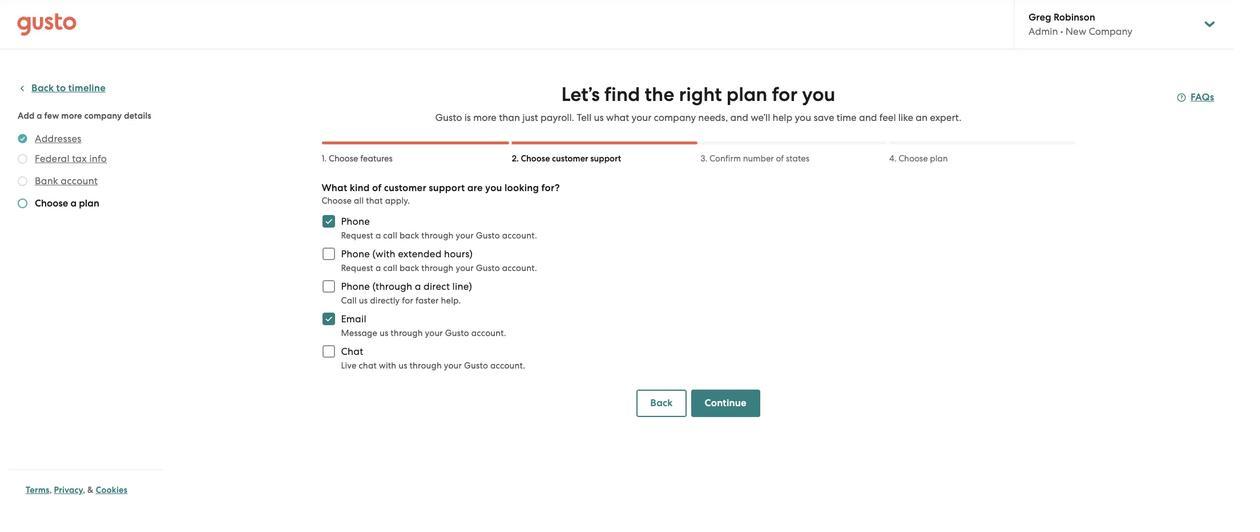 Task type: vqa. For each thing, say whether or not it's contained in the screenshot.
A
yes



Task type: describe. For each thing, give the bounding box(es) containing it.
with
[[379, 361, 397, 371]]

phone for phone (through a direct line)
[[341, 281, 370, 292]]

apply.
[[385, 196, 410, 206]]

a left few
[[37, 111, 42, 121]]

line)
[[453, 281, 472, 292]]

is
[[465, 112, 471, 123]]

a up faster
[[415, 281, 421, 292]]

circle check image
[[18, 132, 27, 146]]

chat
[[359, 361, 377, 371]]

states
[[787, 154, 810, 164]]

you for for
[[803, 83, 836, 106]]

continue button
[[691, 390, 761, 418]]

what
[[322, 182, 348, 194]]

what
[[607, 112, 630, 123]]

call for phone (with extended hours)
[[383, 263, 398, 274]]

chat
[[341, 346, 364, 358]]

greg
[[1029, 11, 1052, 23]]

your for chat
[[444, 361, 462, 371]]

2 , from the left
[[83, 486, 85, 496]]

1 vertical spatial you
[[795, 112, 812, 123]]

home image
[[17, 13, 77, 36]]

back to timeline button
[[18, 82, 106, 95]]

all
[[354, 196, 364, 206]]

back to timeline
[[31, 82, 106, 94]]

time
[[837, 112, 857, 123]]

(through
[[373, 281, 413, 292]]

continue
[[705, 398, 747, 410]]

2 check image from the top
[[18, 199, 27, 208]]

your for phone (with extended hours)
[[456, 263, 474, 274]]

choose for choose customer support
[[521, 154, 550, 164]]

add
[[18, 111, 35, 121]]

we'll
[[751, 112, 771, 123]]

request a call back through your gusto account. for phone
[[341, 231, 537, 241]]

faster
[[416, 296, 439, 306]]

faqs button
[[1178, 91, 1215, 105]]

request a call back through your gusto account. for phone (with extended hours)
[[341, 263, 537, 274]]

choose inside what kind of customer support are you looking for? choose all that apply.
[[322, 196, 352, 206]]

phone (through a direct line)
[[341, 281, 472, 292]]

bank
[[35, 175, 58, 187]]

kind
[[350, 182, 370, 194]]

info
[[89, 153, 107, 165]]

gusto for chat
[[464, 361, 488, 371]]

live chat with us through your gusto account.
[[341, 361, 526, 371]]

back for back to timeline
[[31, 82, 54, 94]]

through for chat
[[410, 361, 442, 371]]

request for phone (with extended hours)
[[341, 263, 374, 274]]

privacy link
[[54, 486, 83, 496]]

message us through your gusto account.
[[341, 328, 507, 339]]

support inside what kind of customer support are you looking for? choose all that apply.
[[429, 182, 465, 194]]

direct
[[424, 281, 450, 292]]

cookies
[[96, 486, 128, 496]]

number
[[744, 154, 774, 164]]

federal tax info
[[35, 153, 107, 165]]

gusto for phone (with extended hours)
[[476, 263, 500, 274]]

hours)
[[444, 248, 473, 260]]

through for phone (with extended hours)
[[422, 263, 454, 274]]

you for are
[[486, 182, 502, 194]]

choose a plan
[[35, 198, 99, 210]]

choose features
[[329, 154, 393, 164]]

us right call
[[359, 296, 368, 306]]

confirm
[[710, 154, 741, 164]]

timeline
[[68, 82, 106, 94]]

your up live chat with us through your gusto account.
[[425, 328, 443, 339]]

choose customer support
[[521, 154, 622, 164]]

confirm number of states
[[710, 154, 810, 164]]

are
[[468, 182, 483, 194]]

let's
[[562, 83, 600, 106]]

back for back
[[651, 398, 673, 410]]

what kind of customer support are you looking for? choose all that apply.
[[322, 182, 560, 206]]

like
[[899, 112, 914, 123]]

us inside let's find the right plan for you gusto is more than just payroll. tell us what your company needs, and we'll help you save time and feel like an expert.
[[594, 112, 604, 123]]

back button
[[637, 390, 687, 418]]

plan inside list
[[79, 198, 99, 210]]

•
[[1061, 26, 1064, 37]]

extended
[[398, 248, 442, 260]]

for?
[[542, 182, 560, 194]]

let's find the right plan for you gusto is more than just payroll. tell us what your company needs, and we'll help you save time and feel like an expert.
[[436, 83, 962, 123]]

call for phone
[[383, 231, 398, 241]]

message
[[341, 328, 378, 339]]

through for phone
[[422, 231, 454, 241]]

check image
[[18, 176, 27, 186]]

0 vertical spatial support
[[591, 154, 622, 164]]

addresses
[[35, 133, 82, 145]]

help.
[[441, 296, 461, 306]]

0 horizontal spatial more
[[61, 111, 82, 121]]

for inside let's find the right plan for you gusto is more than just payroll. tell us what your company needs, and we'll help you save time and feel like an expert.
[[773, 83, 798, 106]]

Phone (with extended hours) checkbox
[[316, 242, 341, 267]]

choose plan
[[899, 154, 949, 164]]

account
[[61, 175, 98, 187]]

account. for phone (with extended hours)
[[502, 263, 537, 274]]

save
[[814, 112, 835, 123]]

new
[[1066, 26, 1087, 37]]

federal tax info button
[[35, 152, 107, 166]]

faqs
[[1191, 91, 1215, 103]]

your for phone
[[456, 231, 474, 241]]

directly
[[370, 296, 400, 306]]

bank account
[[35, 175, 98, 187]]

tax
[[72, 153, 87, 165]]

terms
[[26, 486, 49, 496]]

through down call us directly for faster help.
[[391, 328, 423, 339]]



Task type: locate. For each thing, give the bounding box(es) containing it.
us
[[594, 112, 604, 123], [359, 296, 368, 306], [380, 328, 389, 339], [399, 361, 408, 371]]

to
[[56, 82, 66, 94]]

phone down the all
[[341, 216, 370, 227]]

an
[[916, 112, 928, 123]]

1 horizontal spatial of
[[776, 154, 784, 164]]

1 request a call back through your gusto account. from the top
[[341, 231, 537, 241]]

1 vertical spatial of
[[372, 182, 382, 194]]

0 vertical spatial request
[[341, 231, 374, 241]]

choose a plan list
[[18, 132, 158, 213]]

company down the timeline
[[84, 111, 122, 121]]

few
[[44, 111, 59, 121]]

1 horizontal spatial customer
[[552, 154, 589, 164]]

2 vertical spatial you
[[486, 182, 502, 194]]

company
[[84, 111, 122, 121], [654, 112, 696, 123]]

company
[[1089, 26, 1133, 37]]

request for phone
[[341, 231, 374, 241]]

gusto inside let's find the right plan for you gusto is more than just payroll. tell us what your company needs, and we'll help you save time and feel like an expert.
[[436, 112, 462, 123]]

details
[[124, 111, 151, 121]]

1 , from the left
[[49, 486, 52, 496]]

through up extended
[[422, 231, 454, 241]]

phone up call
[[341, 281, 370, 292]]

us right tell
[[594, 112, 604, 123]]

1 horizontal spatial more
[[474, 112, 497, 123]]

and left we'll
[[731, 112, 749, 123]]

choose for choose a plan
[[35, 198, 68, 210]]

the
[[645, 83, 675, 106]]

your
[[632, 112, 652, 123], [456, 231, 474, 241], [456, 263, 474, 274], [425, 328, 443, 339], [444, 361, 462, 371]]

terms link
[[26, 486, 49, 496]]

company inside let's find the right plan for you gusto is more than just payroll. tell us what your company needs, and we'll help you save time and feel like an expert.
[[654, 112, 696, 123]]

for up help on the top right
[[773, 83, 798, 106]]

choose down 'bank'
[[35, 198, 68, 210]]

account. for phone
[[502, 231, 537, 241]]

greg robinson admin • new company
[[1029, 11, 1133, 37]]

of for number
[[776, 154, 784, 164]]

0 vertical spatial back
[[31, 82, 54, 94]]

through down message us through your gusto account.
[[410, 361, 442, 371]]

0 horizontal spatial plan
[[79, 198, 99, 210]]

cookies button
[[96, 484, 128, 498]]

more right few
[[61, 111, 82, 121]]

Phone (through a direct line) checkbox
[[316, 274, 341, 299]]

looking
[[505, 182, 539, 194]]

1 vertical spatial back
[[651, 398, 673, 410]]

choose up looking
[[521, 154, 550, 164]]

support left are
[[429, 182, 465, 194]]

0 horizontal spatial customer
[[384, 182, 427, 194]]

2 call from the top
[[383, 263, 398, 274]]

phone (with extended hours)
[[341, 248, 473, 260]]

addresses button
[[35, 132, 82, 146]]

2 request from the top
[[341, 263, 374, 274]]

1 vertical spatial check image
[[18, 199, 27, 208]]

request up (with
[[341, 231, 374, 241]]

back up phone (with extended hours)
[[400, 231, 419, 241]]

expert.
[[931, 112, 962, 123]]

of for kind
[[372, 182, 382, 194]]

gusto
[[436, 112, 462, 123], [476, 231, 500, 241], [476, 263, 500, 274], [445, 328, 469, 339], [464, 361, 488, 371]]

1 vertical spatial plan
[[931, 154, 949, 164]]

terms , privacy , & cookies
[[26, 486, 128, 496]]

1 horizontal spatial plan
[[727, 83, 768, 106]]

features
[[361, 154, 393, 164]]

3 phone from the top
[[341, 281, 370, 292]]

back for phone
[[400, 231, 419, 241]]

gusto for phone
[[476, 231, 500, 241]]

a down (with
[[376, 263, 381, 274]]

check image down circle check image
[[18, 154, 27, 164]]

you up "save"
[[803, 83, 836, 106]]

bank account button
[[35, 174, 98, 188]]

1 check image from the top
[[18, 154, 27, 164]]

, left the & in the bottom left of the page
[[83, 486, 85, 496]]

1 horizontal spatial ,
[[83, 486, 85, 496]]

feel
[[880, 112, 897, 123]]

your right what
[[632, 112, 652, 123]]

1 and from the left
[[731, 112, 749, 123]]

of up "that"
[[372, 182, 382, 194]]

customer inside what kind of customer support are you looking for? choose all that apply.
[[384, 182, 427, 194]]

a inside list
[[70, 198, 77, 210]]

Email checkbox
[[316, 307, 341, 332]]

for
[[773, 83, 798, 106], [402, 296, 414, 306]]

(with
[[373, 248, 396, 260]]

your down hours)
[[456, 263, 474, 274]]

phone
[[341, 216, 370, 227], [341, 248, 370, 260], [341, 281, 370, 292]]

0 vertical spatial back
[[400, 231, 419, 241]]

1 horizontal spatial for
[[773, 83, 798, 106]]

back down phone (with extended hours)
[[400, 263, 419, 274]]

0 horizontal spatial for
[[402, 296, 414, 306]]

account. for chat
[[491, 361, 526, 371]]

2 and from the left
[[860, 112, 878, 123]]

call down (with
[[383, 263, 398, 274]]

1 vertical spatial phone
[[341, 248, 370, 260]]

1 horizontal spatial and
[[860, 112, 878, 123]]

Chat checkbox
[[316, 339, 341, 364]]

email
[[341, 314, 367, 325]]

of inside what kind of customer support are you looking for? choose all that apply.
[[372, 182, 382, 194]]

request a call back through your gusto account. up direct
[[341, 263, 537, 274]]

request a call back through your gusto account.
[[341, 231, 537, 241], [341, 263, 537, 274]]

add a few more company details
[[18, 111, 151, 121]]

just
[[523, 112, 539, 123]]

0 horizontal spatial company
[[84, 111, 122, 121]]

customer up for?
[[552, 154, 589, 164]]

plan
[[727, 83, 768, 106], [931, 154, 949, 164], [79, 198, 99, 210]]

company down the
[[654, 112, 696, 123]]

your down message us through your gusto account.
[[444, 361, 462, 371]]

you inside what kind of customer support are you looking for? choose all that apply.
[[486, 182, 502, 194]]

a down account
[[70, 198, 77, 210]]

find
[[605, 83, 641, 106]]

1 horizontal spatial support
[[591, 154, 622, 164]]

admin
[[1029, 26, 1059, 37]]

choose for choose plan
[[899, 154, 929, 164]]

you right help on the top right
[[795, 112, 812, 123]]

back for phone (with extended hours)
[[400, 263, 419, 274]]

1 back from the top
[[400, 231, 419, 241]]

tell
[[577, 112, 592, 123]]

2 back from the top
[[400, 263, 419, 274]]

customer
[[552, 154, 589, 164], [384, 182, 427, 194]]

your inside let's find the right plan for you gusto is more than just payroll. tell us what your company needs, and we'll help you save time and feel like an expert.
[[632, 112, 652, 123]]

choose down like
[[899, 154, 929, 164]]

customer up apply.
[[384, 182, 427, 194]]

0 vertical spatial check image
[[18, 154, 27, 164]]

that
[[366, 196, 383, 206]]

Phone checkbox
[[316, 209, 341, 234]]

0 horizontal spatial and
[[731, 112, 749, 123]]

more inside let's find the right plan for you gusto is more than just payroll. tell us what your company needs, and we'll help you save time and feel like an expert.
[[474, 112, 497, 123]]

0 horizontal spatial support
[[429, 182, 465, 194]]

&
[[87, 486, 94, 496]]

, left privacy link
[[49, 486, 52, 496]]

0 vertical spatial call
[[383, 231, 398, 241]]

phone for phone
[[341, 216, 370, 227]]

1 horizontal spatial back
[[651, 398, 673, 410]]

2 phone from the top
[[341, 248, 370, 260]]

0 horizontal spatial ,
[[49, 486, 52, 496]]

choose up what
[[329, 154, 358, 164]]

federal
[[35, 153, 70, 165]]

robinson
[[1054, 11, 1096, 23]]

1 phone from the top
[[341, 216, 370, 227]]

account.
[[502, 231, 537, 241], [502, 263, 537, 274], [472, 328, 507, 339], [491, 361, 526, 371]]

0 vertical spatial phone
[[341, 216, 370, 227]]

0 horizontal spatial of
[[372, 182, 382, 194]]

of left states
[[776, 154, 784, 164]]

phone left (with
[[341, 248, 370, 260]]

0 vertical spatial request a call back through your gusto account.
[[341, 231, 537, 241]]

call us directly for faster help.
[[341, 296, 461, 306]]

back
[[400, 231, 419, 241], [400, 263, 419, 274]]

1 vertical spatial customer
[[384, 182, 427, 194]]

1 request from the top
[[341, 231, 374, 241]]

for down phone (through a direct line)
[[402, 296, 414, 306]]

phone for phone (with extended hours)
[[341, 248, 370, 260]]

check image down check icon
[[18, 199, 27, 208]]

request a call back through your gusto account. up extended
[[341, 231, 537, 241]]

privacy
[[54, 486, 83, 496]]

call
[[383, 231, 398, 241], [383, 263, 398, 274]]

0 vertical spatial customer
[[552, 154, 589, 164]]

right
[[679, 83, 722, 106]]

support down what
[[591, 154, 622, 164]]

than
[[499, 112, 520, 123]]

1 vertical spatial call
[[383, 263, 398, 274]]

2 vertical spatial phone
[[341, 281, 370, 292]]

call up (with
[[383, 231, 398, 241]]

1 vertical spatial request a call back through your gusto account.
[[341, 263, 537, 274]]

needs,
[[699, 112, 728, 123]]

request down (with
[[341, 263, 374, 274]]

plan up we'll
[[727, 83, 768, 106]]

1 vertical spatial for
[[402, 296, 414, 306]]

support
[[591, 154, 622, 164], [429, 182, 465, 194]]

choose for choose features
[[329, 154, 358, 164]]

help
[[773, 112, 793, 123]]

you right are
[[486, 182, 502, 194]]

plan down expert.
[[931, 154, 949, 164]]

plan inside let's find the right plan for you gusto is more than just payroll. tell us what your company needs, and we'll help you save time and feel like an expert.
[[727, 83, 768, 106]]

choose inside list
[[35, 198, 68, 210]]

1 vertical spatial support
[[429, 182, 465, 194]]

2 vertical spatial plan
[[79, 198, 99, 210]]

1 call from the top
[[383, 231, 398, 241]]

more right is on the top of the page
[[474, 112, 497, 123]]

your up hours)
[[456, 231, 474, 241]]

call
[[341, 296, 357, 306]]

live
[[341, 361, 357, 371]]

0 horizontal spatial back
[[31, 82, 54, 94]]

through up direct
[[422, 263, 454, 274]]

choose
[[329, 154, 358, 164], [521, 154, 550, 164], [899, 154, 929, 164], [322, 196, 352, 206], [35, 198, 68, 210]]

and left the feel
[[860, 112, 878, 123]]

0 vertical spatial for
[[773, 83, 798, 106]]

2 request a call back through your gusto account. from the top
[[341, 263, 537, 274]]

choose down what
[[322, 196, 352, 206]]

payroll.
[[541, 112, 575, 123]]

2 horizontal spatial plan
[[931, 154, 949, 164]]

0 vertical spatial you
[[803, 83, 836, 106]]

1 vertical spatial back
[[400, 263, 419, 274]]

us right with
[[399, 361, 408, 371]]

a
[[37, 111, 42, 121], [70, 198, 77, 210], [376, 231, 381, 241], [376, 263, 381, 274], [415, 281, 421, 292]]

of
[[776, 154, 784, 164], [372, 182, 382, 194]]

through
[[422, 231, 454, 241], [422, 263, 454, 274], [391, 328, 423, 339], [410, 361, 442, 371]]

0 vertical spatial plan
[[727, 83, 768, 106]]

1 horizontal spatial company
[[654, 112, 696, 123]]

1 vertical spatial request
[[341, 263, 374, 274]]

back
[[31, 82, 54, 94], [651, 398, 673, 410]]

0 vertical spatial of
[[776, 154, 784, 164]]

us right message
[[380, 328, 389, 339]]

check image
[[18, 154, 27, 164], [18, 199, 27, 208]]

a up (with
[[376, 231, 381, 241]]

plan down account
[[79, 198, 99, 210]]



